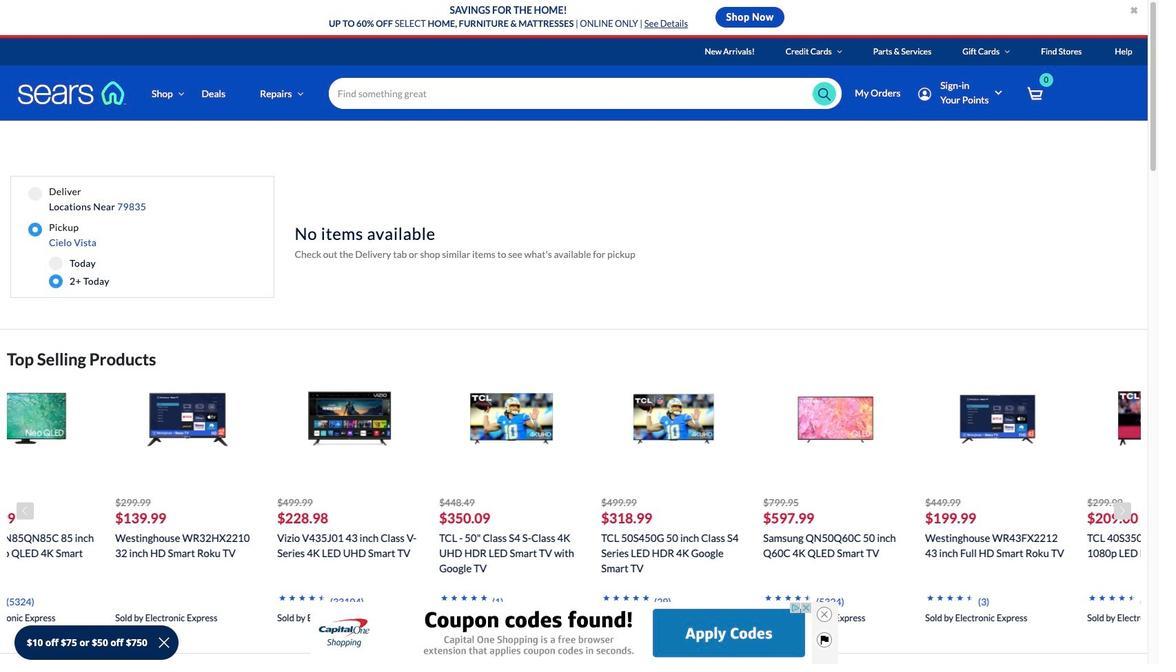 Task type: vqa. For each thing, say whether or not it's contained in the screenshot.
SAMSUNG QN55Q80C 55 IN.; CLASS Q80C QLED 4K SMART TV image
no



Task type: describe. For each thing, give the bounding box(es) containing it.
Search text field
[[329, 78, 842, 109]]

tcl - 50" class s4 s-class 4k uhd hdr led smart tv with google tv image
[[406, 377, 489, 460]]

view cart image
[[1028, 87, 1044, 102]]

1 vertical spatial angle down image
[[298, 89, 304, 98]]

tcl 40s350g 40 inch class s3 1080p led hdr smart tv image
[[1055, 377, 1137, 460]]

settings image
[[919, 87, 932, 101]]

samsung qn50q60c 50 inch q60c 4k qled smart tv image
[[730, 377, 813, 460]]



Task type: locate. For each thing, give the bounding box(es) containing it.
1 vertical spatial angle down image
[[178, 89, 184, 98]]

westinghouse wr32hx2210 32 inch hd smart roku tv image
[[82, 377, 165, 460]]

0 horizontal spatial angle down image
[[298, 89, 304, 98]]

westinghouse wr43fx2212 43 inch full hd smart roku tv image
[[893, 377, 975, 460]]

angle down image
[[1005, 48, 1011, 56], [298, 89, 304, 98]]

tcl 50s450g 50 inch class s4 series led hdr 4k google smart tv image
[[568, 377, 651, 460]]

home image
[[17, 81, 128, 106]]

vizio v435j01 43 inch class v-series 4k led uhd smart tv image
[[244, 377, 327, 460]]

main content
[[0, 121, 1159, 664]]

0 vertical spatial angle down image
[[1005, 48, 1011, 56]]

1 horizontal spatial angle down image
[[838, 48, 843, 56]]

banner
[[0, 38, 1159, 141]]

1 horizontal spatial angle down image
[[1005, 48, 1011, 56]]

0 horizontal spatial angle down image
[[178, 89, 184, 98]]

advertisement element
[[310, 602, 812, 664]]

angle down image
[[838, 48, 843, 56], [178, 89, 184, 98]]

0 vertical spatial angle down image
[[838, 48, 843, 56]]



